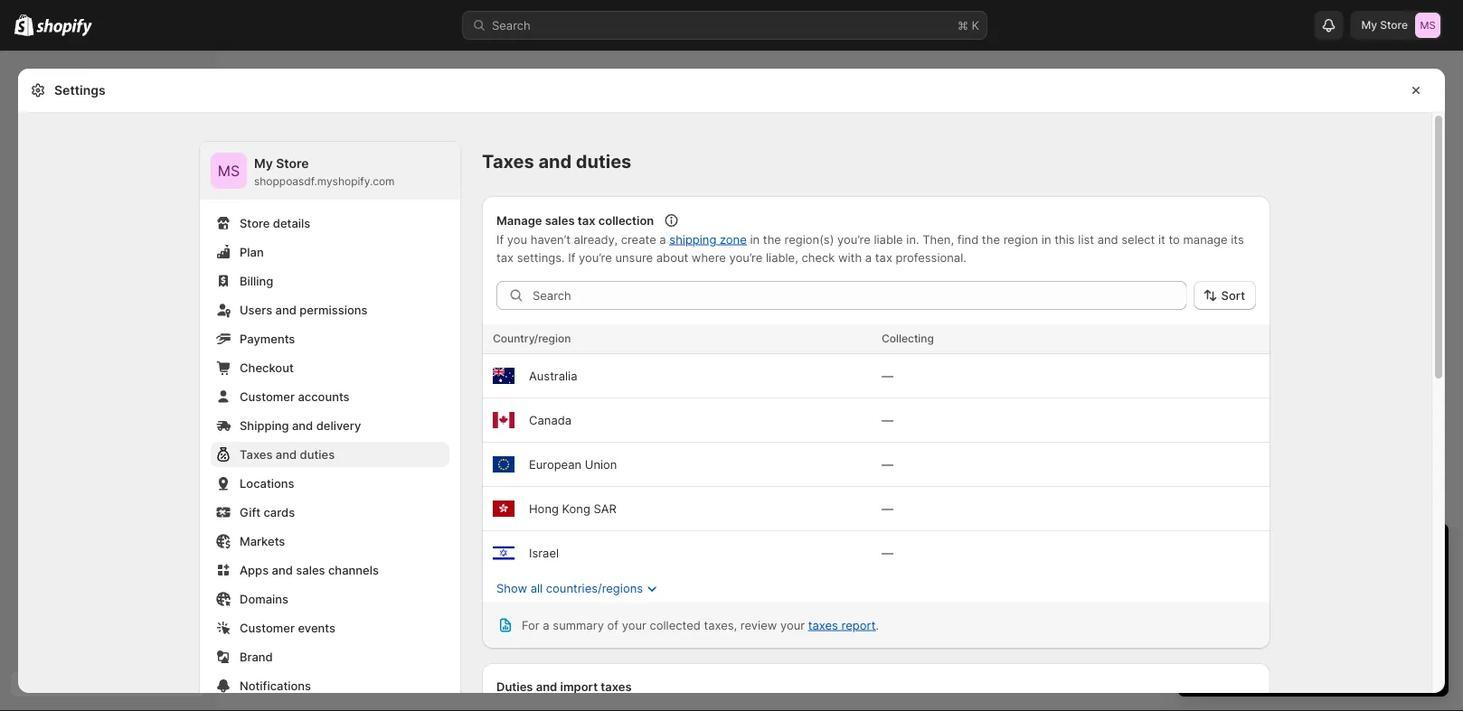 Task type: vqa. For each thing, say whether or not it's contained in the screenshot.
YYYY-MM-DD Text Box
no



Task type: locate. For each thing, give the bounding box(es) containing it.
1 — from the top
[[882, 369, 894, 383]]

search
[[492, 18, 531, 32]]

summary
[[553, 619, 604, 633]]

select
[[1122, 232, 1155, 247]]

first 3 months for $1/month
[[1210, 591, 1363, 605]]

it
[[1159, 232, 1166, 247]]

store details
[[240, 216, 310, 230]]

1 horizontal spatial store
[[276, 156, 309, 171]]

left
[[1258, 540, 1286, 562]]

2 horizontal spatial to
[[1327, 609, 1338, 623]]

taxes up manage
[[482, 151, 534, 173]]

1 vertical spatial customer
[[240, 621, 295, 635]]

0 horizontal spatial tax
[[497, 251, 514, 265]]

dialog
[[1453, 69, 1464, 694]]

if left you
[[497, 232, 504, 247]]

in left this
[[1042, 232, 1052, 247]]

duties up collection
[[576, 151, 632, 173]]

1 horizontal spatial in
[[1042, 232, 1052, 247]]

switch
[[1196, 573, 1233, 587]]

1 vertical spatial my
[[254, 156, 273, 171]]

store for my store
[[1381, 19, 1408, 32]]

2 — from the top
[[882, 413, 894, 427]]

to right it
[[1169, 232, 1180, 247]]

my store image inside shop settings menu element
[[211, 153, 247, 189]]

store inside to customize your online store and add bonus features
[[1247, 627, 1275, 641]]

0 horizontal spatial taxes
[[240, 448, 273, 462]]

—
[[882, 369, 894, 383], [882, 413, 894, 427], [882, 458, 894, 472], [882, 502, 894, 516], [882, 546, 894, 560]]

1 vertical spatial taxes and duties
[[240, 448, 335, 462]]

zone
[[720, 232, 747, 247]]

the right find
[[982, 232, 1000, 247]]

2 vertical spatial store
[[240, 216, 270, 230]]

1 horizontal spatial sales
[[545, 213, 575, 228]]

taxes down the shipping
[[240, 448, 273, 462]]

taxes inside "taxes and duties" link
[[240, 448, 273, 462]]

1 vertical spatial my store image
[[211, 153, 247, 189]]

in right zone
[[750, 232, 760, 247]]

0 vertical spatial taxes and duties
[[482, 151, 632, 173]]

days
[[1212, 540, 1253, 562]]

0 horizontal spatial sales
[[296, 564, 325, 578]]

liable
[[874, 232, 903, 247]]

of
[[608, 619, 619, 633]]

1 vertical spatial duties
[[300, 448, 335, 462]]

your up get:
[[1311, 540, 1348, 562]]

shipping zone link
[[670, 232, 747, 247]]

checkout
[[240, 361, 294, 375]]

your right "of"
[[622, 619, 647, 633]]

my store image right my store
[[1416, 13, 1441, 38]]

gift
[[240, 506, 261, 520]]

a left paid
[[1251, 573, 1258, 587]]

duties down shipping and delivery link
[[300, 448, 335, 462]]

your
[[1311, 540, 1348, 562], [1402, 609, 1426, 623], [622, 619, 647, 633], [781, 619, 805, 633]]

and
[[539, 151, 572, 173], [1098, 232, 1119, 247], [276, 303, 297, 317], [292, 419, 313, 433], [276, 448, 297, 462], [272, 564, 293, 578], [1315, 573, 1336, 587], [1279, 627, 1299, 641], [536, 680, 558, 694]]

1 vertical spatial store
[[1247, 627, 1275, 641]]

customer down checkout
[[240, 390, 295, 404]]

2 horizontal spatial in
[[1291, 540, 1306, 562]]

report
[[842, 619, 876, 633]]

you're down zone
[[730, 251, 763, 265]]

users and permissions link
[[211, 298, 450, 323]]

shop settings menu element
[[200, 142, 460, 712]]

2 horizontal spatial store
[[1381, 19, 1408, 32]]

the
[[763, 232, 782, 247], [982, 232, 1000, 247]]

review
[[741, 619, 777, 633]]

haven't
[[531, 232, 571, 247]]

european union link
[[529, 458, 617, 472]]

2 vertical spatial to
[[1327, 609, 1338, 623]]

markets
[[240, 535, 285, 549]]

0 horizontal spatial taxes
[[601, 680, 632, 694]]

and left add
[[1279, 627, 1299, 641]]

taxes and duties link
[[211, 442, 450, 468]]

0 horizontal spatial the
[[763, 232, 782, 247]]

in right left
[[1291, 540, 1306, 562]]

tax up already,
[[578, 213, 596, 228]]

region(s)
[[785, 232, 834, 247]]

taxes,
[[704, 619, 737, 633]]

my store image
[[1416, 13, 1441, 38], [211, 153, 247, 189]]

customer inside "link"
[[240, 390, 295, 404]]

0 vertical spatial my store image
[[1416, 13, 1441, 38]]

1 horizontal spatial taxes
[[482, 151, 534, 173]]

a right with
[[866, 251, 872, 265]]

you're
[[838, 232, 871, 247], [579, 251, 612, 265], [730, 251, 763, 265]]

find
[[958, 232, 979, 247]]

0 vertical spatial taxes
[[482, 151, 534, 173]]

1 horizontal spatial to
[[1237, 573, 1248, 587]]

about
[[657, 251, 689, 265]]

1 vertical spatial taxes
[[601, 680, 632, 694]]

— for hong kong sar
[[882, 502, 894, 516]]

credit
[[1292, 609, 1324, 623]]

2 horizontal spatial tax
[[875, 251, 893, 265]]

to
[[1169, 232, 1180, 247], [1237, 573, 1248, 587], [1327, 609, 1338, 623]]

taxes and duties down shipping and delivery
[[240, 448, 335, 462]]

in
[[750, 232, 760, 247], [1042, 232, 1052, 247], [1291, 540, 1306, 562]]

for
[[522, 619, 540, 633]]

and right the list
[[1098, 232, 1119, 247]]

countries/regions
[[546, 582, 643, 596]]

hong kong sar link
[[529, 502, 617, 516]]

3 — from the top
[[882, 458, 894, 472]]

1 customer from the top
[[240, 390, 295, 404]]

hong
[[529, 502, 559, 516]]

2 days left in your trial
[[1196, 540, 1386, 562]]

a up about
[[660, 232, 666, 247]]

to down $1/month
[[1327, 609, 1338, 623]]

my store
[[1362, 19, 1408, 32]]

taxes and duties inside shop settings menu element
[[240, 448, 335, 462]]

1 horizontal spatial if
[[568, 251, 576, 265]]

taxes right 'import'
[[601, 680, 632, 694]]

you're down already,
[[579, 251, 612, 265]]

app
[[1236, 609, 1257, 623]]

store down $50 app store credit
[[1247, 627, 1275, 641]]

apps
[[240, 564, 269, 578]]

0 horizontal spatial if
[[497, 232, 504, 247]]

to up 3 on the bottom
[[1237, 573, 1248, 587]]

0 vertical spatial store
[[1260, 609, 1288, 623]]

australia link
[[529, 369, 578, 383]]

taxes and duties
[[482, 151, 632, 173], [240, 448, 335, 462]]

the up liable,
[[763, 232, 782, 247]]

customer down domains
[[240, 621, 295, 635]]

locations
[[240, 477, 295, 491]]

your up features
[[1402, 609, 1426, 623]]

manage
[[497, 213, 542, 228]]

store down months
[[1260, 609, 1288, 623]]

1 vertical spatial sales
[[296, 564, 325, 578]]

0 vertical spatial duties
[[576, 151, 632, 173]]

with
[[839, 251, 862, 265]]

1 the from the left
[[763, 232, 782, 247]]

in inside dropdown button
[[1291, 540, 1306, 562]]

0 vertical spatial store
[[1381, 19, 1408, 32]]

store details link
[[211, 211, 450, 236]]

0 vertical spatial to
[[1169, 232, 1180, 247]]

its
[[1231, 232, 1244, 247]]

1 horizontal spatial the
[[982, 232, 1000, 247]]

.
[[876, 619, 879, 633]]

0 vertical spatial if
[[497, 232, 504, 247]]

sales up haven't
[[545, 213, 575, 228]]

tax down you
[[497, 251, 514, 265]]

1 vertical spatial if
[[568, 251, 576, 265]]

sales
[[545, 213, 575, 228], [296, 564, 325, 578]]

tax down liable
[[875, 251, 893, 265]]

sar
[[594, 502, 617, 516]]

a
[[660, 232, 666, 247], [866, 251, 872, 265], [1251, 573, 1258, 587], [543, 619, 550, 633]]

notifications link
[[211, 674, 450, 699]]

0 horizontal spatial taxes and duties
[[240, 448, 335, 462]]

1 vertical spatial store
[[276, 156, 309, 171]]

— for european union
[[882, 458, 894, 472]]

1 horizontal spatial duties
[[576, 151, 632, 173]]

then,
[[923, 232, 954, 247]]

0 horizontal spatial store
[[240, 216, 270, 230]]

trial
[[1353, 540, 1386, 562]]

my inside my store shoppoasdf.myshopify.com
[[254, 156, 273, 171]]

2 customer from the top
[[240, 621, 295, 635]]

4 — from the top
[[882, 502, 894, 516]]

store inside my store shoppoasdf.myshopify.com
[[276, 156, 309, 171]]

if
[[497, 232, 504, 247], [568, 251, 576, 265]]

taxes left report in the right of the page
[[808, 619, 838, 633]]

customer events
[[240, 621, 336, 635]]

import
[[560, 680, 598, 694]]

all
[[531, 582, 543, 596]]

0 horizontal spatial my
[[254, 156, 273, 171]]

0 vertical spatial my
[[1362, 19, 1378, 32]]

canada
[[529, 413, 572, 427]]

— for israel
[[882, 546, 894, 560]]

apps and sales channels
[[240, 564, 379, 578]]

1 horizontal spatial my
[[1362, 19, 1378, 32]]

1 horizontal spatial taxes
[[808, 619, 838, 633]]

0 vertical spatial sales
[[545, 213, 575, 228]]

accounts
[[298, 390, 350, 404]]

and up $1/month
[[1315, 573, 1336, 587]]

1 horizontal spatial my store image
[[1416, 13, 1441, 38]]

0 horizontal spatial my store image
[[211, 153, 247, 189]]

customer
[[240, 390, 295, 404], [240, 621, 295, 635]]

get:
[[1339, 573, 1361, 587]]

if down haven't
[[568, 251, 576, 265]]

my store image up store details on the left of page
[[211, 153, 247, 189]]

0 horizontal spatial to
[[1169, 232, 1180, 247]]

a inside in the region(s) you're liable in. then, find the region in this list and select it to manage its tax settings. if you're unsure about where you're liable, check with a tax professional.
[[866, 251, 872, 265]]

sales down markets link
[[296, 564, 325, 578]]

to customize your online store and add bonus features
[[1210, 609, 1426, 641]]

shoppoasdf.myshopify.com
[[254, 175, 395, 188]]

0 horizontal spatial you're
[[579, 251, 612, 265]]

collecting
[[882, 332, 934, 346]]

liable,
[[766, 251, 799, 265]]

notifications
[[240, 679, 311, 693]]

domains link
[[211, 587, 450, 612]]

you're up with
[[838, 232, 871, 247]]

1 vertical spatial taxes
[[240, 448, 273, 462]]

taxes and duties up manage sales tax collection
[[482, 151, 632, 173]]

5 — from the top
[[882, 546, 894, 560]]

0 vertical spatial customer
[[240, 390, 295, 404]]

collection
[[599, 213, 654, 228]]

billing
[[240, 274, 273, 288]]

months
[[1246, 591, 1288, 605]]

0 horizontal spatial duties
[[300, 448, 335, 462]]



Task type: describe. For each thing, give the bounding box(es) containing it.
delivery
[[316, 419, 361, 433]]

bonus
[[1327, 627, 1361, 641]]

your inside dropdown button
[[1311, 540, 1348, 562]]

— for australia
[[882, 369, 894, 383]]

domains
[[240, 593, 289, 607]]

Search text field
[[533, 281, 1187, 310]]

users and permissions
[[240, 303, 368, 317]]

to inside to customize your online store and add bonus features
[[1327, 609, 1338, 623]]

and inside to customize your online store and add bonus features
[[1279, 627, 1299, 641]]

and inside in the region(s) you're liable in. then, find the region in this list and select it to manage its tax settings. if you're unsure about where you're liable, check with a tax professional.
[[1098, 232, 1119, 247]]

and right apps
[[272, 564, 293, 578]]

settings
[[54, 83, 106, 98]]

gift cards
[[240, 506, 295, 520]]

switch to a paid plan and get:
[[1196, 573, 1361, 587]]

shipping and delivery
[[240, 419, 361, 433]]

$50 app store credit link
[[1210, 609, 1324, 623]]

markets link
[[211, 529, 450, 555]]

shipping
[[670, 232, 717, 247]]

hong kong sar
[[529, 502, 617, 516]]

for
[[1291, 591, 1307, 605]]

collected
[[650, 619, 701, 633]]

kong
[[562, 502, 591, 516]]

— for canada
[[882, 413, 894, 427]]

customer accounts
[[240, 390, 350, 404]]

manage sales tax collection
[[497, 213, 654, 228]]

already,
[[574, 232, 618, 247]]

you
[[507, 232, 527, 247]]

shipping and delivery link
[[211, 413, 450, 439]]

and down customer accounts
[[292, 419, 313, 433]]

online
[[1210, 627, 1244, 641]]

duties
[[497, 680, 533, 694]]

2 the from the left
[[982, 232, 1000, 247]]

shipping
[[240, 419, 289, 433]]

show
[[497, 582, 527, 596]]

2
[[1196, 540, 1207, 562]]

customer for customer events
[[240, 621, 295, 635]]

manage
[[1184, 232, 1228, 247]]

1 vertical spatial to
[[1237, 573, 1248, 587]]

duties and import taxes
[[497, 680, 632, 694]]

3
[[1235, 591, 1243, 605]]

settings dialog
[[18, 69, 1446, 712]]

ms button
[[211, 153, 247, 189]]

channels
[[328, 564, 379, 578]]

if you haven't already, create a shipping zone
[[497, 232, 747, 247]]

customer for customer accounts
[[240, 390, 295, 404]]

show all countries/regions button
[[486, 576, 1246, 602]]

customer events link
[[211, 616, 450, 641]]

a right "for"
[[543, 619, 550, 633]]

and right duties
[[536, 680, 558, 694]]

apps and sales channels link
[[211, 558, 450, 583]]

and up manage sales tax collection
[[539, 151, 572, 173]]

0 horizontal spatial in
[[750, 232, 760, 247]]

store for my store shoppoasdf.myshopify.com
[[276, 156, 309, 171]]

0 vertical spatial taxes
[[808, 619, 838, 633]]

users
[[240, 303, 272, 317]]

sort button
[[1195, 281, 1256, 310]]

$50 app store credit
[[1210, 609, 1324, 623]]

sales inside shop settings menu element
[[296, 564, 325, 578]]

customer accounts link
[[211, 384, 450, 410]]

australia
[[529, 369, 578, 383]]

1 horizontal spatial taxes and duties
[[482, 151, 632, 173]]

your inside to customize your online store and add bonus features
[[1402, 609, 1426, 623]]

sort
[[1222, 289, 1246, 303]]

1 horizontal spatial you're
[[730, 251, 763, 265]]

duties inside shop settings menu element
[[300, 448, 335, 462]]

show all countries/regions
[[497, 582, 643, 596]]

for a summary of your collected taxes, review your taxes report .
[[522, 619, 879, 633]]

union
[[585, 458, 617, 472]]

locations link
[[211, 471, 450, 497]]

1 horizontal spatial tax
[[578, 213, 596, 228]]

add
[[1303, 627, 1324, 641]]

shopify image
[[36, 19, 92, 37]]

events
[[298, 621, 336, 635]]

european union
[[529, 458, 617, 472]]

2 horizontal spatial you're
[[838, 232, 871, 247]]

features
[[1365, 627, 1410, 641]]

my for my store
[[1362, 19, 1378, 32]]

shopify image
[[14, 14, 34, 36]]

my for my store shoppoasdf.myshopify.com
[[254, 156, 273, 171]]

permissions
[[300, 303, 368, 317]]

k
[[972, 18, 980, 32]]

and right users
[[276, 303, 297, 317]]

check
[[802, 251, 835, 265]]

$1/month
[[1310, 591, 1363, 605]]

first
[[1210, 591, 1232, 605]]

to inside in the region(s) you're liable in. then, find the region in this list and select it to manage its tax settings. if you're unsure about where you're liable, check with a tax professional.
[[1169, 232, 1180, 247]]

2 days left in your trial element
[[1178, 571, 1449, 697]]

if inside in the region(s) you're liable in. then, find the region in this list and select it to manage its tax settings. if you're unsure about where you're liable, check with a tax professional.
[[568, 251, 576, 265]]

your right review
[[781, 619, 805, 633]]

canada link
[[529, 413, 572, 427]]

brand link
[[211, 645, 450, 670]]

payments
[[240, 332, 295, 346]]

⌘ k
[[958, 18, 980, 32]]

and down shipping and delivery
[[276, 448, 297, 462]]

plan link
[[211, 240, 450, 265]]

$50
[[1210, 609, 1232, 623]]

in the region(s) you're liable in. then, find the region in this list and select it to manage its tax settings. if you're unsure about where you're liable, check with a tax professional.
[[497, 232, 1244, 265]]

israel link
[[529, 546, 559, 560]]

in.
[[907, 232, 920, 247]]

details
[[273, 216, 310, 230]]

payments link
[[211, 327, 450, 352]]



